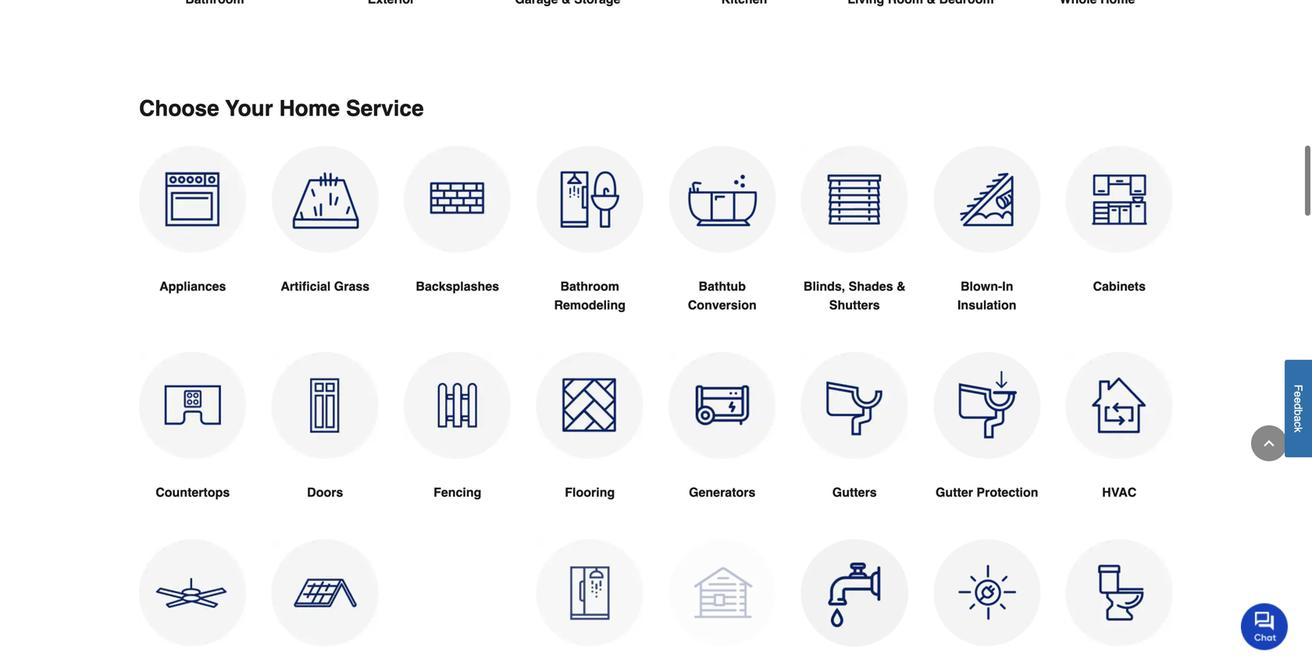 Task type: locate. For each thing, give the bounding box(es) containing it.
scroll to top element
[[1251, 426, 1287, 462]]

double shower with shower head icon. image
[[536, 540, 644, 647]]

cabinets link
[[1066, 146, 1173, 333]]

f e e d b a c k button
[[1285, 360, 1312, 458]]

choose your home service
[[139, 96, 424, 121]]

generator icon. image
[[669, 352, 776, 460]]

countertop icon. image
[[139, 352, 246, 460]]

e up d
[[1292, 392, 1305, 398]]

shutters
[[829, 298, 880, 312]]

countertops
[[156, 485, 230, 500]]

an artificial grass icon. image
[[271, 146, 379, 253]]

f e e d b a c k
[[1292, 385, 1305, 433]]

artificial grass
[[281, 279, 370, 294]]

single oven range icon. image
[[139, 146, 246, 253]]

gutter icon. image
[[801, 352, 909, 460]]

appliances link
[[139, 146, 246, 333]]

tile backsplash icon. image
[[404, 146, 511, 253]]

hvac
[[1102, 485, 1137, 500]]

shower and pedestal lavatory icons. image
[[536, 146, 644, 253]]

artificial grass link
[[271, 146, 379, 333]]

c
[[1292, 422, 1305, 428]]

bathtub conversion
[[688, 279, 757, 312]]

bathroom remodeling link
[[536, 146, 644, 352]]

bathtub conversion link
[[669, 146, 776, 352]]

generators link
[[669, 352, 776, 540]]

your
[[225, 96, 273, 121]]

doors link
[[271, 352, 379, 540]]

choose
[[139, 96, 219, 121]]

roof icon. image
[[271, 540, 379, 647]]

1 e from the top
[[1292, 392, 1305, 398]]

hvac link
[[1066, 352, 1173, 540]]

gutters
[[833, 485, 877, 500]]

artificial
[[281, 279, 331, 294]]

f
[[1292, 385, 1305, 392]]

d
[[1292, 404, 1305, 410]]

insulation
[[958, 298, 1017, 312]]

solar power icon. image
[[934, 540, 1041, 647]]

e up b
[[1292, 398, 1305, 404]]

k
[[1292, 428, 1305, 433]]

blown-
[[961, 279, 1002, 294]]

gutter protection icon. image
[[934, 352, 1041, 460]]

fencing link
[[404, 352, 511, 540]]

e
[[1292, 392, 1305, 398], [1292, 398, 1305, 404]]

ceiling fan icon. image
[[139, 540, 246, 647]]

gutter protection
[[936, 485, 1039, 500]]

grass
[[334, 279, 370, 294]]

blinds, shades & shutters link
[[801, 146, 909, 352]]

countertops link
[[139, 352, 246, 540]]

blown-in insulation
[[958, 279, 1017, 312]]

blown-in insulation icon. image
[[934, 146, 1041, 253]]

plank flooring icon. image
[[536, 352, 644, 460]]

backsplashes link
[[404, 146, 511, 333]]

remodeling
[[554, 298, 626, 312]]

protection
[[977, 485, 1039, 500]]



Task type: vqa. For each thing, say whether or not it's contained in the screenshot.
second 'Ready' from the bottom of the page
no



Task type: describe. For each thing, give the bounding box(es) containing it.
in
[[1002, 279, 1014, 294]]

flooring link
[[536, 352, 644, 540]]

doors
[[307, 485, 343, 500]]

gutters link
[[801, 352, 909, 540]]

shades
[[849, 279, 893, 294]]

fencing
[[434, 485, 482, 500]]

faucet icon. image
[[801, 540, 909, 647]]

flooring
[[565, 485, 615, 500]]

&
[[897, 279, 906, 294]]

home
[[279, 96, 340, 121]]

bathroom remodeling
[[554, 279, 626, 312]]

toilet icon. image
[[1066, 540, 1173, 647]]

a
[[1292, 416, 1305, 422]]

b
[[1292, 410, 1305, 416]]

backsplashes
[[416, 279, 499, 294]]

kitchen cabinets icon. image
[[1066, 146, 1173, 253]]

single door icon. image
[[271, 352, 379, 460]]

2 e from the top
[[1292, 398, 1305, 404]]

generators
[[689, 485, 756, 500]]

gutter protection link
[[934, 352, 1041, 540]]

window blinds icon. image
[[801, 146, 909, 253]]

conversion
[[688, 298, 757, 312]]

chevron up image
[[1262, 436, 1277, 452]]

blinds,
[[804, 279, 845, 294]]

chat invite button image
[[1241, 603, 1289, 651]]

picket fence icon. image
[[404, 352, 511, 460]]

blown-in insulation link
[[934, 146, 1041, 352]]

service
[[346, 96, 424, 121]]

bathtub
[[699, 279, 746, 294]]

cabinets
[[1093, 279, 1146, 294]]

blinds, shades & shutters
[[804, 279, 906, 312]]

siding panels icon. image
[[669, 540, 776, 647]]

icon of air circulation within a house. image
[[1066, 352, 1173, 460]]

a walk-in bathtub icon. image
[[669, 146, 776, 253]]

gutter
[[936, 485, 973, 500]]

appliances
[[159, 279, 226, 294]]

bathroom
[[560, 279, 619, 294]]



